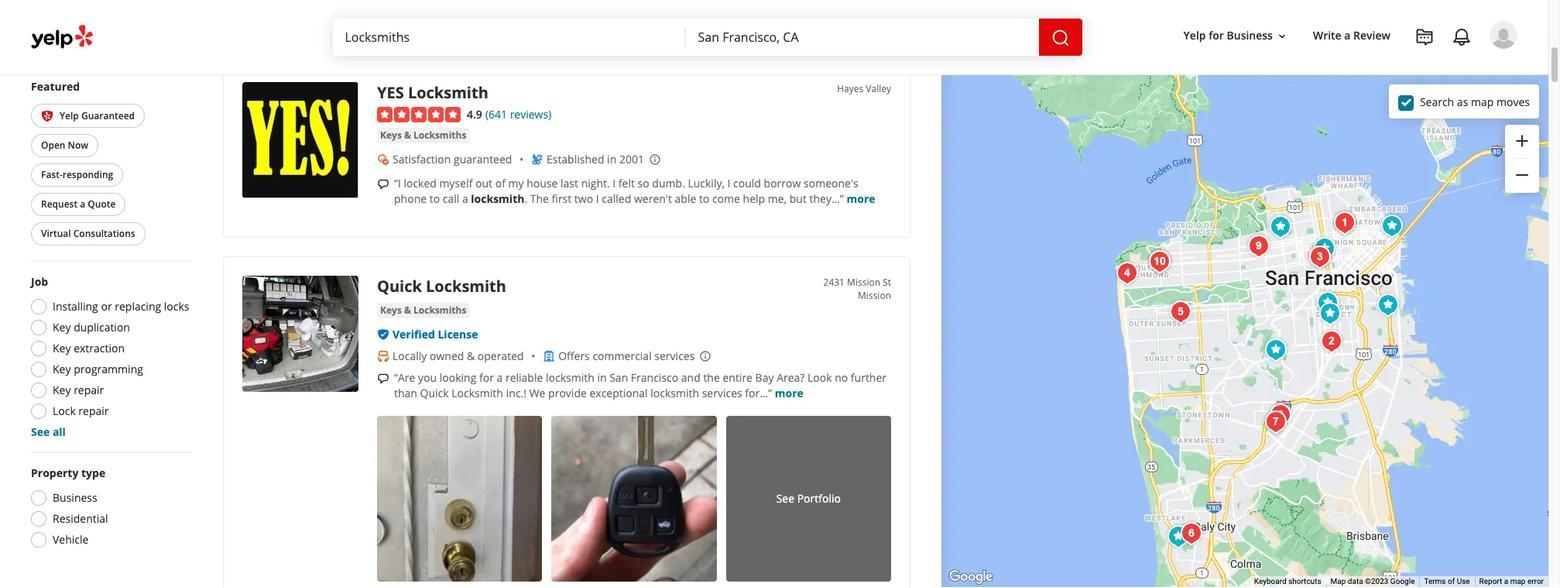 Task type: vqa. For each thing, say whether or not it's contained in the screenshot.
"new"
no



Task type: describe. For each thing, give the bounding box(es) containing it.
established in 2001
[[547, 152, 644, 167]]

ds locksmith sf image
[[1310, 233, 1341, 264]]

terms
[[1425, 577, 1446, 586]]

a for write a review
[[1345, 28, 1351, 43]]

featured group
[[28, 79, 192, 249]]

yes locksmith
[[377, 82, 489, 103]]

yelp guaranteed button
[[31, 103, 145, 128]]

repair for key repair
[[74, 383, 104, 397]]

.
[[525, 192, 528, 206]]

than
[[394, 386, 417, 401]]

rhinoceros locksmith image
[[1145, 246, 1176, 277]]

abc locksmith sf image
[[1313, 287, 1344, 318]]

16 info v2 image
[[341, 28, 354, 40]]

st
[[883, 276, 892, 289]]

area?
[[777, 371, 805, 385]]

mission right 2431
[[858, 289, 892, 302]]

last
[[561, 176, 579, 191]]

call
[[443, 192, 460, 206]]

2 horizontal spatial locksmith
[[651, 386, 699, 401]]

0 vertical spatial services
[[655, 349, 695, 364]]

the
[[704, 371, 720, 385]]

open now button
[[31, 134, 98, 157]]

but
[[790, 192, 807, 206]]

rhinoceros locksmith image
[[1145, 246, 1176, 277]]

0 vertical spatial in
[[607, 152, 617, 167]]

someone's
[[804, 176, 859, 191]]

they…"
[[810, 192, 844, 206]]

locksmiths inside 'quick locksmith keys & locksmiths'
[[414, 304, 467, 317]]

(641
[[486, 107, 507, 121]]

Find text field
[[345, 29, 673, 46]]

lock
[[53, 404, 76, 418]]

yelp for yelp for business
[[1184, 28, 1206, 43]]

featured
[[31, 79, 80, 93]]

moves
[[1497, 94, 1531, 109]]

marios locksmith image
[[1261, 406, 1292, 437]]

request a quote
[[41, 198, 116, 211]]

filters
[[31, 48, 70, 66]]

see portfolio link
[[726, 416, 891, 582]]

"are
[[394, 371, 415, 385]]

of inside "i locked myself out of my house last night. i felt so dumb. luckily, i could borrow someone's phone to call a
[[495, 176, 506, 191]]

in inside '"are you looking for a reliable locksmith in san francisco and the entire bay area? look no further than quick locksmith inc.! we provide exceptional locksmith services for…"'
[[597, 371, 607, 385]]

2 keys & locksmiths button from the top
[[377, 303, 470, 319]]

duplication
[[74, 320, 130, 335]]

search image
[[1051, 28, 1070, 47]]

sponsored
[[223, 25, 290, 43]]

16 speech v2 image for quick locksmith
[[377, 373, 390, 385]]

b&b locksmith and security image
[[1177, 518, 1208, 549]]

fast-
[[41, 168, 63, 181]]

notifications image
[[1453, 28, 1472, 46]]

key for key repair
[[53, 383, 71, 397]]

(641 reviews)
[[486, 107, 552, 121]]

hayes valley
[[837, 82, 892, 95]]

you
[[418, 371, 437, 385]]

24-7 security & locksmith sf image
[[1377, 210, 1408, 241]]

guaranteed
[[81, 109, 135, 122]]

2431
[[824, 276, 845, 289]]

option group containing job
[[26, 274, 192, 440]]

marios locksmith image
[[1261, 406, 1292, 437]]

able
[[675, 192, 697, 206]]

a inside '"are you looking for a reliable locksmith in san francisco and the entire bay area? look no further than quick locksmith inc.! we provide exceptional locksmith services for…"'
[[497, 371, 503, 385]]

yelp guaranteed
[[60, 109, 135, 122]]

valley
[[866, 82, 892, 95]]

guaranteed
[[454, 152, 512, 167]]

terms of use
[[1425, 577, 1471, 586]]

quick locksmith keys & locksmiths
[[377, 276, 507, 317]]

1 vertical spatial of
[[1448, 577, 1456, 586]]

0 vertical spatial &
[[404, 129, 411, 142]]

see portfolio
[[777, 491, 841, 506]]

2 vertical spatial &
[[467, 349, 475, 364]]

16 chevron down v2 image
[[1276, 30, 1289, 42]]

luckily,
[[688, 176, 725, 191]]

key duplication
[[53, 320, 130, 335]]

& inside 'quick locksmith keys & locksmiths'
[[404, 304, 411, 317]]

(641 reviews) link
[[486, 105, 552, 122]]

see all
[[31, 424, 66, 439]]

none field near
[[698, 29, 1027, 46]]

commercial
[[593, 349, 652, 364]]

to inside "i locked myself out of my house last night. i felt so dumb. luckily, i could borrow someone's phone to call a
[[430, 192, 440, 206]]

1 keys & locksmiths link from the top
[[377, 128, 470, 144]]

help
[[743, 192, 765, 206]]

premier locksmith image
[[1266, 399, 1297, 430]]

first
[[552, 192, 572, 206]]

lock repair
[[53, 404, 109, 418]]

quick locksmith image
[[1315, 298, 1346, 329]]

so
[[638, 176, 650, 191]]

key programming
[[53, 362, 143, 376]]

key for key extraction
[[53, 341, 71, 356]]

metro locksmiths image
[[1266, 211, 1297, 242]]

locksmiths inside button
[[414, 129, 467, 142]]

virtual consultations
[[41, 227, 135, 240]]

keys & locksmiths
[[380, 129, 467, 142]]

search as map moves
[[1420, 94, 1531, 109]]

map for moves
[[1472, 94, 1494, 109]]

business inside "button"
[[1227, 28, 1273, 43]]

hayes
[[837, 82, 864, 95]]

option group containing property type
[[26, 466, 192, 552]]

shortcuts
[[1289, 577, 1322, 586]]

virtual consultations button
[[31, 222, 145, 246]]

0 vertical spatial more link
[[847, 192, 876, 206]]

locksmith . the first two i called weren't able to come help me, but they…" more
[[471, 192, 876, 206]]

search
[[1420, 94, 1455, 109]]

4.9
[[467, 107, 482, 121]]

the
[[530, 192, 549, 206]]

map
[[1331, 577, 1346, 586]]

1 horizontal spatial i
[[613, 176, 616, 191]]

16 speech v2 image for yes locksmith
[[377, 178, 390, 191]]

reliable
[[506, 371, 543, 385]]

dumb.
[[652, 176, 685, 191]]

residential
[[53, 511, 108, 526]]

a inside "i locked myself out of my house last night. i felt so dumb. luckily, i could borrow someone's phone to call a
[[462, 192, 468, 206]]

borrow
[[764, 176, 801, 191]]

owned
[[430, 349, 464, 364]]

could
[[734, 176, 761, 191]]

write
[[1314, 28, 1342, 43]]

no
[[835, 371, 848, 385]]

1 vertical spatial more link
[[775, 386, 804, 401]]

map data ©2023 google
[[1331, 577, 1415, 586]]

bay
[[756, 371, 774, 385]]

house
[[527, 176, 558, 191]]

"i
[[394, 176, 401, 191]]

zoom out image
[[1513, 166, 1532, 184]]

0 horizontal spatial i
[[596, 192, 599, 206]]

as
[[1458, 94, 1469, 109]]

programming
[[74, 362, 143, 376]]

none field find
[[345, 29, 673, 46]]

keyboard shortcuts button
[[1255, 576, 1322, 587]]

1 horizontal spatial more
[[847, 192, 876, 206]]

lock world image
[[1244, 230, 1275, 261]]

my
[[509, 176, 524, 191]]

a for report a map error
[[1505, 577, 1509, 586]]



Task type: locate. For each thing, give the bounding box(es) containing it.
yelp inside "button"
[[1184, 28, 1206, 43]]

francisco
[[631, 371, 679, 385]]

keyboard shortcuts
[[1255, 577, 1322, 586]]

see left the all on the left of page
[[31, 424, 50, 439]]

i up come
[[728, 176, 731, 191]]

locked
[[404, 176, 437, 191]]

2 vertical spatial locksmith
[[651, 386, 699, 401]]

license
[[438, 327, 478, 342]]

quick down "you"
[[420, 386, 449, 401]]

keys & locksmiths button up verified at left bottom
[[377, 303, 470, 319]]

more link down area?
[[775, 386, 804, 401]]

key up "key repair"
[[53, 362, 71, 376]]

16 commercial services v2 image
[[543, 350, 555, 363]]

1 horizontal spatial of
[[1448, 577, 1456, 586]]

guy the locksmith image
[[1163, 521, 1194, 552]]

16 speech v2 image
[[377, 178, 390, 191], [377, 373, 390, 385]]

for left 16 chevron down v2 image
[[1209, 28, 1224, 43]]

quick inside 'quick locksmith keys & locksmiths'
[[377, 276, 422, 297]]

keys & locksmiths link up verified at left bottom
[[377, 303, 470, 319]]

sponsored results
[[223, 25, 338, 43]]

google
[[1391, 577, 1415, 586]]

yelp inside "button"
[[60, 109, 79, 122]]

0 vertical spatial see
[[31, 424, 50, 439]]

see for see all
[[31, 424, 50, 439]]

locksmith for yes locksmith
[[408, 82, 489, 103]]

1 horizontal spatial more link
[[847, 192, 876, 206]]

0 vertical spatial of
[[495, 176, 506, 191]]

see for see portfolio
[[777, 491, 795, 506]]

0 horizontal spatial more
[[775, 386, 804, 401]]

fast-responding
[[41, 168, 113, 181]]

1 vertical spatial locksmiths
[[414, 304, 467, 317]]

None field
[[345, 29, 673, 46], [698, 29, 1027, 46]]

map left error
[[1511, 577, 1526, 586]]

0 vertical spatial locksmiths
[[414, 129, 467, 142]]

exceptional
[[590, 386, 648, 401]]

0 vertical spatial business
[[1227, 28, 1273, 43]]

0 horizontal spatial none field
[[345, 29, 673, 46]]

None search field
[[333, 19, 1086, 56]]

1 vertical spatial business
[[53, 490, 97, 505]]

night.
[[581, 176, 610, 191]]

san
[[610, 371, 628, 385]]

16 locally owned v2 image
[[377, 350, 390, 363]]

2 key from the top
[[53, 341, 71, 356]]

key up lock
[[53, 383, 71, 397]]

we
[[530, 386, 546, 401]]

a
[[1345, 28, 1351, 43], [462, 192, 468, 206], [80, 198, 85, 211], [497, 371, 503, 385], [1505, 577, 1509, 586]]

virtual
[[41, 227, 71, 240]]

yes locksmith image
[[242, 82, 359, 198], [1305, 241, 1336, 272], [1305, 241, 1336, 272]]

google image
[[946, 567, 997, 587]]

lock genius solutions image
[[1112, 258, 1143, 289]]

1 horizontal spatial see
[[777, 491, 795, 506]]

for inside "button"
[[1209, 28, 1224, 43]]

offers
[[559, 349, 590, 364]]

locksmith down out
[[471, 192, 525, 206]]

& down 4.9 star rating "image"
[[404, 129, 411, 142]]

1 horizontal spatial to
[[699, 192, 710, 206]]

2 option group from the top
[[26, 466, 192, 552]]

services inside '"are you looking for a reliable locksmith in san francisco and the entire bay area? look no further than quick locksmith inc.! we provide exceptional locksmith services for…"'
[[702, 386, 743, 401]]

quote
[[88, 198, 116, 211]]

1 16 speech v2 image from the top
[[377, 178, 390, 191]]

further
[[851, 371, 887, 385]]

two
[[575, 192, 593, 206]]

0 vertical spatial for
[[1209, 28, 1224, 43]]

locksmith
[[408, 82, 489, 103], [426, 276, 507, 297], [452, 386, 503, 401]]

of left my
[[495, 176, 506, 191]]

0 horizontal spatial in
[[597, 371, 607, 385]]

0 horizontal spatial services
[[655, 349, 695, 364]]

quick locksmith image
[[242, 276, 359, 392]]

nolan p. image
[[1490, 21, 1518, 49]]

1 vertical spatial keys
[[380, 304, 402, 317]]

1 option group from the top
[[26, 274, 192, 440]]

a for request a quote
[[80, 198, 85, 211]]

inc.!
[[506, 386, 527, 401]]

keys inside 'quick locksmith keys & locksmiths'
[[380, 304, 402, 317]]

2 none field from the left
[[698, 29, 1027, 46]]

0 horizontal spatial more link
[[775, 386, 804, 401]]

more down someone's
[[847, 192, 876, 206]]

and
[[681, 371, 701, 385]]

locksmiths up satisfaction guaranteed
[[414, 129, 467, 142]]

1 horizontal spatial services
[[702, 386, 743, 401]]

1 horizontal spatial for
[[1209, 28, 1224, 43]]

more link down someone's
[[847, 192, 876, 206]]

nova locksmith image
[[1330, 207, 1361, 238], [1330, 207, 1361, 238]]

0 vertical spatial more
[[847, 192, 876, 206]]

keys up 16 satisfactions guaranteed v2 icon
[[380, 129, 402, 142]]

a inside request a quote button
[[80, 198, 85, 211]]

"are you looking for a reliable locksmith in san francisco and the entire bay area? look no further than quick locksmith inc.! we provide exceptional locksmith services for…"
[[394, 371, 887, 401]]

none field up (641 reviews) link
[[345, 29, 673, 46]]

yelp
[[1184, 28, 1206, 43], [60, 109, 79, 122]]

see left portfolio on the right of page
[[777, 491, 795, 506]]

locksmith up provide
[[546, 371, 595, 385]]

pickbuster locksmith image
[[1317, 326, 1348, 357]]

1 vertical spatial option group
[[26, 466, 192, 552]]

0 horizontal spatial locksmith
[[471, 192, 525, 206]]

mission
[[847, 276, 881, 289], [858, 289, 892, 302]]

key down installing
[[53, 320, 71, 335]]

repair up lock repair
[[74, 383, 104, 397]]

2 keys & locksmiths link from the top
[[377, 303, 470, 319]]

locksmith
[[471, 192, 525, 206], [546, 371, 595, 385], [651, 386, 699, 401]]

16 satisfactions guaranteed v2 image
[[377, 154, 390, 166]]

all
[[53, 424, 66, 439]]

1 horizontal spatial yelp
[[1184, 28, 1206, 43]]

locksmith down looking
[[452, 386, 503, 401]]

16 speech v2 image left "i
[[377, 178, 390, 191]]

16 established in v2 image
[[531, 154, 544, 166]]

offers commercial services
[[559, 349, 695, 364]]

a right the call
[[462, 192, 468, 206]]

locksmith up 4.9 link
[[408, 82, 489, 103]]

1 vertical spatial yelp
[[60, 109, 79, 122]]

2 horizontal spatial i
[[728, 176, 731, 191]]

1 vertical spatial in
[[597, 371, 607, 385]]

1 vertical spatial for
[[479, 371, 494, 385]]

group
[[1506, 125, 1540, 193]]

1 locksmiths from the top
[[414, 129, 467, 142]]

a inside write a review link
[[1345, 28, 1351, 43]]

2 vertical spatial locksmith
[[452, 386, 503, 401]]

keyboard
[[1255, 577, 1287, 586]]

i
[[613, 176, 616, 191], [728, 176, 731, 191], [596, 192, 599, 206]]

use
[[1457, 577, 1471, 586]]

i right two
[[596, 192, 599, 206]]

more down area?
[[775, 386, 804, 401]]

2001
[[620, 152, 644, 167]]

map
[[1472, 94, 1494, 109], [1511, 577, 1526, 586]]

none field up hayes valley
[[698, 29, 1027, 46]]

to down luckily,
[[699, 192, 710, 206]]

business left 16 chevron down v2 image
[[1227, 28, 1273, 43]]

satisfaction
[[393, 152, 451, 167]]

of left use
[[1448, 577, 1456, 586]]

1 horizontal spatial business
[[1227, 28, 1273, 43]]

2 locksmiths from the top
[[414, 304, 467, 317]]

1 horizontal spatial locksmith
[[546, 371, 595, 385]]

1 vertical spatial locksmith
[[426, 276, 507, 297]]

i left the felt
[[613, 176, 616, 191]]

1 vertical spatial repair
[[79, 404, 109, 418]]

request
[[41, 198, 78, 211]]

& right the owned
[[467, 349, 475, 364]]

to left the call
[[430, 192, 440, 206]]

consultations
[[73, 227, 135, 240]]

2431 mission st mission
[[824, 276, 892, 302]]

repair for lock repair
[[79, 404, 109, 418]]

replacing
[[115, 299, 161, 314]]

verified license
[[393, 327, 478, 342]]

weren't
[[634, 192, 672, 206]]

1 key from the top
[[53, 320, 71, 335]]

terms of use link
[[1425, 577, 1471, 586]]

myself
[[440, 176, 473, 191]]

projects image
[[1416, 28, 1434, 46]]

locks
[[164, 299, 189, 314]]

provide
[[548, 386, 587, 401]]

quick
[[377, 276, 422, 297], [420, 386, 449, 401]]

vehicle
[[53, 532, 89, 547]]

locksmith down and
[[651, 386, 699, 401]]

keys & locksmiths link down 4.9 star rating "image"
[[377, 128, 470, 144]]

a down operated
[[497, 371, 503, 385]]

1 keys & locksmiths button from the top
[[377, 128, 470, 144]]

1 horizontal spatial map
[[1511, 577, 1526, 586]]

4.9 star rating image
[[377, 107, 461, 123]]

locksmith tech image
[[1373, 289, 1404, 320]]

0 vertical spatial repair
[[74, 383, 104, 397]]

request a quote button
[[31, 193, 126, 216]]

key for key duplication
[[53, 320, 71, 335]]

more link
[[847, 192, 876, 206], [775, 386, 804, 401]]

locksmiths down quick locksmith link
[[414, 304, 467, 317]]

for
[[1209, 28, 1224, 43], [479, 371, 494, 385]]

0 horizontal spatial yelp
[[60, 109, 79, 122]]

0 horizontal spatial of
[[495, 176, 506, 191]]

services down the
[[702, 386, 743, 401]]

out
[[476, 176, 493, 191]]

quick locksmith link
[[377, 276, 507, 297]]

for inside '"are you looking for a reliable locksmith in san francisco and the entire bay area? look no further than quick locksmith inc.! we provide exceptional locksmith services for…"'
[[479, 371, 494, 385]]

option group
[[26, 274, 192, 440], [26, 466, 192, 552]]

1 vertical spatial services
[[702, 386, 743, 401]]

a left quote
[[80, 198, 85, 211]]

0 vertical spatial quick
[[377, 276, 422, 297]]

0 vertical spatial keys & locksmiths link
[[377, 128, 470, 144]]

in left the 2001
[[607, 152, 617, 167]]

a right write
[[1345, 28, 1351, 43]]

for down operated
[[479, 371, 494, 385]]

keys & locksmiths button down 4.9 star rating "image"
[[377, 128, 470, 144]]

locksmith up license
[[426, 276, 507, 297]]

& up verified at left bottom
[[404, 304, 411, 317]]

business up residential
[[53, 490, 97, 505]]

0 horizontal spatial to
[[430, 192, 440, 206]]

key extraction
[[53, 341, 125, 356]]

info icon image
[[649, 153, 661, 165], [649, 153, 661, 165], [700, 350, 712, 362], [700, 350, 712, 362]]

0 vertical spatial yelp
[[1184, 28, 1206, 43]]

16 yelp guaranteed v2 image
[[41, 110, 53, 122]]

operated
[[478, 349, 524, 364]]

1 horizontal spatial in
[[607, 152, 617, 167]]

write a review
[[1314, 28, 1391, 43]]

1 none field from the left
[[345, 29, 673, 46]]

1 vertical spatial &
[[404, 304, 411, 317]]

1 vertical spatial more
[[775, 386, 804, 401]]

map for error
[[1511, 577, 1526, 586]]

2 keys from the top
[[380, 304, 402, 317]]

Near text field
[[698, 29, 1027, 46]]

2 16 speech v2 image from the top
[[377, 373, 390, 385]]

0 vertical spatial locksmith
[[471, 192, 525, 206]]

1 vertical spatial see
[[777, 491, 795, 506]]

repair down "key repair"
[[79, 404, 109, 418]]

yelp for yelp guaranteed
[[60, 109, 79, 122]]

map right as
[[1472, 94, 1494, 109]]

0 horizontal spatial for
[[479, 371, 494, 385]]

0 horizontal spatial map
[[1472, 94, 1494, 109]]

1 to from the left
[[430, 192, 440, 206]]

or
[[101, 299, 112, 314]]

0 vertical spatial keys & locksmiths button
[[377, 128, 470, 144]]

quick up verified at left bottom
[[377, 276, 422, 297]]

mission left st
[[847, 276, 881, 289]]

0 horizontal spatial business
[[53, 490, 97, 505]]

1 horizontal spatial none field
[[698, 29, 1027, 46]]

1 vertical spatial locksmith
[[546, 371, 595, 385]]

0 vertical spatial keys
[[380, 129, 402, 142]]

0 vertical spatial map
[[1472, 94, 1494, 109]]

report a map error link
[[1480, 577, 1544, 586]]

extraction
[[74, 341, 125, 356]]

0 vertical spatial option group
[[26, 274, 192, 440]]

open
[[41, 139, 65, 152]]

of
[[495, 176, 506, 191], [1448, 577, 1456, 586]]

keys up 16 verified v2 image
[[380, 304, 402, 317]]

key for key programming
[[53, 362, 71, 376]]

services
[[655, 349, 695, 364], [702, 386, 743, 401]]

1 keys from the top
[[380, 129, 402, 142]]

user actions element
[[1172, 19, 1540, 115]]

called
[[602, 192, 631, 206]]

services up and
[[655, 349, 695, 364]]

16 speech v2 image left "are
[[377, 373, 390, 385]]

locksmith for quick locksmith keys & locksmiths
[[426, 276, 507, 297]]

map region
[[905, 42, 1561, 587]]

zoom in image
[[1513, 131, 1532, 150]]

a right report
[[1505, 577, 1509, 586]]

0 horizontal spatial see
[[31, 424, 50, 439]]

entire
[[723, 371, 753, 385]]

1 vertical spatial keys & locksmiths link
[[377, 303, 470, 319]]

adam o'neill locksmith image
[[1166, 296, 1197, 327]]

©2023
[[1366, 577, 1389, 586]]

yelp for business button
[[1178, 22, 1295, 50]]

locksmith inside '"are you looking for a reliable locksmith in san francisco and the entire bay area? look no further than quick locksmith inc.! we provide exceptional locksmith services for…"'
[[452, 386, 503, 401]]

verified license button
[[393, 327, 478, 342]]

16 verified v2 image
[[377, 329, 390, 341]]

review
[[1354, 28, 1391, 43]]

verified
[[393, 327, 435, 342]]

4 key from the top
[[53, 383, 71, 397]]

report
[[1480, 577, 1503, 586]]

3 key from the top
[[53, 362, 71, 376]]

1 vertical spatial map
[[1511, 577, 1526, 586]]

write a review link
[[1307, 22, 1397, 50]]

2 to from the left
[[699, 192, 710, 206]]

portfolio
[[798, 491, 841, 506]]

0 vertical spatial 16 speech v2 image
[[377, 178, 390, 191]]

0 vertical spatial locksmith
[[408, 82, 489, 103]]

quick inside '"are you looking for a reliable locksmith in san francisco and the entire bay area? look no further than quick locksmith inc.! we provide exceptional locksmith services for…"'
[[420, 386, 449, 401]]

1 vertical spatial 16 speech v2 image
[[377, 373, 390, 385]]

1 vertical spatial quick
[[420, 386, 449, 401]]

type
[[81, 466, 105, 480]]

1 vertical spatial keys & locksmiths button
[[377, 303, 470, 319]]

key down key duplication
[[53, 341, 71, 356]]

4.9 link
[[467, 105, 482, 122]]

locksmith inside 'quick locksmith keys & locksmiths'
[[426, 276, 507, 297]]

keys & locksmiths button
[[377, 128, 470, 144], [377, 303, 470, 319]]

more
[[847, 192, 876, 206], [775, 386, 804, 401]]

phone
[[394, 192, 427, 206]]

in left san
[[597, 371, 607, 385]]

lock doctor image
[[1261, 334, 1292, 365]]



